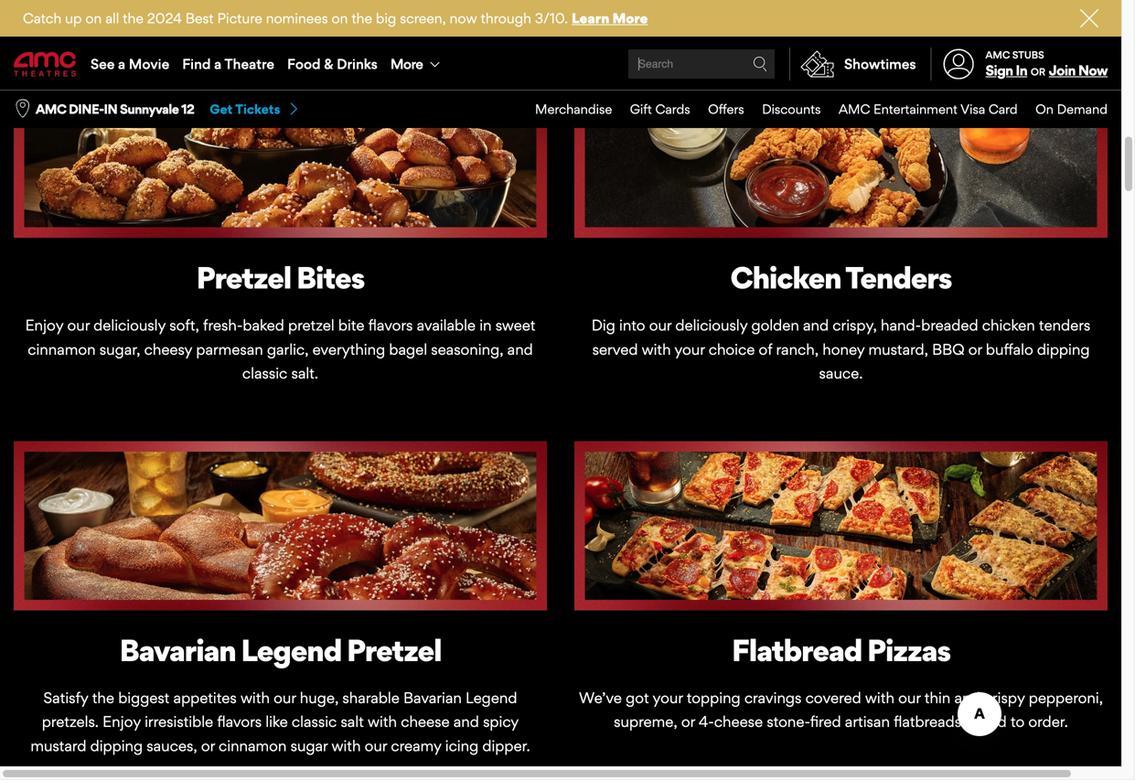 Task type: vqa. For each thing, say whether or not it's contained in the screenshot.
AMC 34TH STREET 14 button
no



Task type: locate. For each thing, give the bounding box(es) containing it.
1 horizontal spatial on
[[332, 10, 348, 27]]

or right in
[[1031, 66, 1046, 78]]

deliciously up choice
[[675, 316, 748, 334]]

0 vertical spatial cinnamon
[[28, 340, 96, 358]]

0 horizontal spatial cheese
[[401, 713, 450, 731]]

mustard,
[[869, 340, 928, 358]]

0 horizontal spatial legend
[[241, 632, 341, 669]]

sauces,
[[147, 737, 197, 755]]

cheese up "creamy"
[[401, 713, 450, 731]]

1 on from the left
[[85, 10, 102, 27]]

more down screen,
[[390, 55, 423, 72]]

or left '4-'
[[681, 713, 695, 731]]

1 vertical spatial dipping
[[90, 737, 143, 755]]

or right sauces,
[[201, 737, 215, 755]]

on right nominees
[[332, 10, 348, 27]]

deliciously up sugar,
[[93, 316, 166, 334]]

menu
[[0, 38, 1121, 90], [517, 91, 1108, 128]]

1 deliciously from the left
[[93, 316, 166, 334]]

a for theatre
[[214, 55, 222, 72]]

your
[[675, 340, 705, 358], [653, 689, 683, 707]]

legend up huge,
[[241, 632, 341, 669]]

demand
[[1057, 101, 1108, 117]]

1 horizontal spatial more
[[612, 10, 648, 27]]

2 on from the left
[[332, 10, 348, 27]]

dipper.
[[482, 737, 530, 755]]

screen,
[[400, 10, 446, 27]]

pizzas
[[867, 632, 950, 669]]

our
[[67, 316, 90, 334], [649, 316, 672, 334], [274, 689, 296, 707], [898, 689, 921, 707], [365, 737, 387, 755]]

cinnamon down like
[[219, 737, 287, 755]]

and up ranch,
[[803, 316, 829, 334]]

choice
[[709, 340, 755, 358]]

with inside we've got your topping cravings covered with our thin and crispy pepperoni, supreme, or 4-cheese stone-fired artisan flatbreads baked to order.
[[865, 689, 895, 707]]

on demand
[[1036, 101, 1108, 117]]

garlic,
[[267, 340, 309, 358]]

2 a from the left
[[214, 55, 222, 72]]

legend up spicy
[[466, 689, 517, 707]]

0 vertical spatial menu
[[0, 38, 1121, 90]]

classic
[[242, 364, 287, 382], [292, 713, 337, 731]]

your left choice
[[675, 340, 705, 358]]

pretzels.
[[42, 713, 99, 731]]

appetites
[[173, 689, 237, 707]]

dipping inside satisfy the biggest appetites with our huge, sharable bavarian legend pretzels. enjoy irresistible flavors like classic salt with cheese and spicy mustard dipping sauces, or cinnamon sugar with our creamy icing dipper.
[[90, 737, 143, 755]]

dipping for chicken tenders
[[1037, 340, 1090, 358]]

deliciously inside enjoy our deliciously soft, fresh-baked pretzel bite flavors available in sweet cinnamon sugar, cheesy parmesan garlic, everything bagel seasoning, and classic salt.
[[93, 316, 166, 334]]

amc
[[986, 49, 1010, 61], [839, 101, 870, 117], [36, 101, 66, 117]]

1 vertical spatial more
[[390, 55, 423, 72]]

with down 'into'
[[642, 340, 671, 358]]

0 vertical spatial enjoy
[[25, 316, 63, 334]]

1 vertical spatial bavarian
[[403, 689, 462, 707]]

0 horizontal spatial deliciously
[[93, 316, 166, 334]]

0 horizontal spatial amc
[[36, 101, 66, 117]]

stubs
[[1013, 49, 1044, 61]]

deliciously
[[93, 316, 166, 334], [675, 316, 748, 334]]

the left the big
[[352, 10, 372, 27]]

1 horizontal spatial flavors
[[368, 316, 413, 334]]

and down sweet
[[507, 340, 533, 358]]

menu containing more
[[0, 38, 1121, 90]]

chicken
[[730, 259, 841, 296]]

amc entertainment visa card link
[[821, 91, 1018, 128]]

best
[[185, 10, 214, 27]]

0 vertical spatial classic
[[242, 364, 287, 382]]

picture
[[217, 10, 262, 27]]

1 horizontal spatial legend
[[466, 689, 517, 707]]

join now button
[[1049, 62, 1108, 79]]

0 horizontal spatial on
[[85, 10, 102, 27]]

0 horizontal spatial bavarian
[[119, 632, 236, 669]]

sign in or join amc stubs element
[[931, 38, 1108, 90]]

0 horizontal spatial the
[[92, 689, 114, 707]]

creamy
[[391, 737, 441, 755]]

biggest
[[118, 689, 170, 707]]

cinnamon inside enjoy our deliciously soft, fresh-baked pretzel bite flavors available in sweet cinnamon sugar, cheesy parmesan garlic, everything bagel seasoning, and classic salt.
[[28, 340, 96, 358]]

classic down huge,
[[292, 713, 337, 731]]

discounts
[[762, 101, 821, 117]]

food
[[287, 55, 321, 72]]

your right got
[[653, 689, 683, 707]]

the
[[123, 10, 143, 27], [352, 10, 372, 27], [92, 689, 114, 707]]

offers
[[708, 101, 744, 117]]

dipping inside dig into our deliciously golden and crispy, hand-breaded chicken tenders served with your choice of ranch, honey mustard, bbq or buffalo dipping sauce.
[[1037, 340, 1090, 358]]

sugar,
[[100, 340, 140, 358]]

amc left the dine-
[[36, 101, 66, 117]]

0 horizontal spatial classic
[[242, 364, 287, 382]]

amc for visa
[[839, 101, 870, 117]]

baked up garlic,
[[243, 316, 284, 334]]

enjoy our deliciously soft, fresh-baked pretzel bite flavors available in sweet cinnamon sugar, cheesy parmesan garlic, everything bagel seasoning, and classic salt.
[[25, 316, 535, 382]]

catch up on all the 2024 best picture nominees on the big screen, now through 3/10. learn more
[[23, 10, 648, 27]]

1 horizontal spatial amc
[[839, 101, 870, 117]]

more right the learn
[[612, 10, 648, 27]]

the right satisfy
[[92, 689, 114, 707]]

12
[[181, 101, 194, 117]]

flatbread pizzas image
[[574, 441, 1108, 611]]

0 horizontal spatial a
[[118, 55, 125, 72]]

dialog
[[0, 0, 1135, 780]]

more inside "more" button
[[390, 55, 423, 72]]

1 vertical spatial menu
[[517, 91, 1108, 128]]

a
[[118, 55, 125, 72], [214, 55, 222, 72]]

in
[[104, 101, 117, 117]]

a right find
[[214, 55, 222, 72]]

like
[[266, 713, 288, 731]]

breaded
[[921, 316, 978, 334]]

0 vertical spatial more
[[612, 10, 648, 27]]

or inside dig into our deliciously golden and crispy, hand-breaded chicken tenders served with your choice of ranch, honey mustard, bbq or buffalo dipping sauce.
[[968, 340, 982, 358]]

amc up sign on the top of page
[[986, 49, 1010, 61]]

pretzel up fresh-
[[196, 259, 291, 296]]

bavarian pretzel image
[[14, 441, 547, 611]]

flavors left like
[[217, 713, 262, 731]]

dipping
[[1037, 340, 1090, 358], [90, 737, 143, 755]]

dipping down pretzels.
[[90, 737, 143, 755]]

offers link
[[690, 91, 744, 128]]

cinnamon left sugar,
[[28, 340, 96, 358]]

bites
[[296, 259, 364, 296]]

0 horizontal spatial more
[[390, 55, 423, 72]]

1 horizontal spatial a
[[214, 55, 222, 72]]

0 vertical spatial flavors
[[368, 316, 413, 334]]

2 deliciously from the left
[[675, 316, 748, 334]]

1 cheese from the left
[[401, 713, 450, 731]]

classic down garlic,
[[242, 364, 287, 382]]

1 horizontal spatial baked
[[965, 713, 1007, 731]]

0 vertical spatial bavarian
[[119, 632, 236, 669]]

in
[[1016, 62, 1027, 79]]

more
[[612, 10, 648, 27], [390, 55, 423, 72]]

with up like
[[241, 689, 270, 707]]

1 horizontal spatial dipping
[[1037, 340, 1090, 358]]

the inside satisfy the biggest appetites with our huge, sharable bavarian legend pretzels. enjoy irresistible flavors like classic salt with cheese and spicy mustard dipping sauces, or cinnamon sugar with our creamy icing dipper.
[[92, 689, 114, 707]]

1 horizontal spatial cheese
[[714, 713, 763, 731]]

search the AMC website text field
[[636, 57, 753, 71]]

huge,
[[300, 689, 339, 707]]

gift cards
[[630, 101, 690, 117]]

nominees
[[266, 10, 328, 27]]

a right see
[[118, 55, 125, 72]]

2 cheese from the left
[[714, 713, 763, 731]]

seasoning,
[[431, 340, 504, 358]]

dig
[[592, 316, 615, 334]]

pretzel up sharable
[[347, 632, 441, 669]]

hand-
[[881, 316, 921, 334]]

1 vertical spatial baked
[[965, 713, 1007, 731]]

amc for sign
[[986, 49, 1010, 61]]

parmesan
[[196, 340, 263, 358]]

0 horizontal spatial enjoy
[[25, 316, 63, 334]]

the right all
[[123, 10, 143, 27]]

2 horizontal spatial amc
[[986, 49, 1010, 61]]

on left all
[[85, 10, 102, 27]]

and inside enjoy our deliciously soft, fresh-baked pretzel bite flavors available in sweet cinnamon sugar, cheesy parmesan garlic, everything bagel seasoning, and classic salt.
[[507, 340, 533, 358]]

flatbread
[[732, 632, 862, 669]]

legend inside satisfy the biggest appetites with our huge, sharable bavarian legend pretzels. enjoy irresistible flavors like classic salt with cheese and spicy mustard dipping sauces, or cinnamon sugar with our creamy icing dipper.
[[466, 689, 517, 707]]

pretzel bites
[[196, 259, 364, 296]]

or right bbq
[[968, 340, 982, 358]]

1 horizontal spatial deliciously
[[675, 316, 748, 334]]

satisfy
[[43, 689, 88, 707]]

1 vertical spatial pretzel
[[347, 632, 441, 669]]

with up artisan
[[865, 689, 895, 707]]

gift
[[630, 101, 652, 117]]

on demand link
[[1018, 91, 1108, 128]]

0 horizontal spatial dipping
[[90, 737, 143, 755]]

1 horizontal spatial enjoy
[[103, 713, 141, 731]]

1 vertical spatial cinnamon
[[219, 737, 287, 755]]

bavarian up "creamy"
[[403, 689, 462, 707]]

honey
[[823, 340, 865, 358]]

get tickets link
[[210, 101, 300, 118]]

amc logo image
[[14, 52, 78, 76], [14, 52, 78, 76]]

bite
[[338, 316, 364, 334]]

cinnamon
[[28, 340, 96, 358], [219, 737, 287, 755]]

enjoy
[[25, 316, 63, 334], [103, 713, 141, 731]]

0 vertical spatial baked
[[243, 316, 284, 334]]

1 vertical spatial classic
[[292, 713, 337, 731]]

cards
[[655, 101, 690, 117]]

flavors up bagel
[[368, 316, 413, 334]]

menu down showtimes image
[[517, 91, 1108, 128]]

1 horizontal spatial cinnamon
[[219, 737, 287, 755]]

and up 'icing'
[[454, 713, 479, 731]]

menu up merchandise "link"
[[0, 38, 1121, 90]]

big
[[376, 10, 396, 27]]

cheese down topping
[[714, 713, 763, 731]]

cinnamon inside satisfy the biggest appetites with our huge, sharable bavarian legend pretzels. enjoy irresistible flavors like classic salt with cheese and spicy mustard dipping sauces, or cinnamon sugar with our creamy icing dipper.
[[219, 737, 287, 755]]

got
[[626, 689, 649, 707]]

catch
[[23, 10, 62, 27]]

1 vertical spatial flavors
[[217, 713, 262, 731]]

baked down crispy
[[965, 713, 1007, 731]]

0 horizontal spatial pretzel
[[196, 259, 291, 296]]

enjoy inside satisfy the biggest appetites with our huge, sharable bavarian legend pretzels. enjoy irresistible flavors like classic salt with cheese and spicy mustard dipping sauces, or cinnamon sugar with our creamy icing dipper.
[[103, 713, 141, 731]]

dipping down 'tenders'
[[1037, 340, 1090, 358]]

amc inside button
[[36, 101, 66, 117]]

user profile image
[[933, 49, 984, 79]]

&
[[324, 55, 333, 72]]

with
[[642, 340, 671, 358], [241, 689, 270, 707], [865, 689, 895, 707], [368, 713, 397, 731], [332, 737, 361, 755]]

and
[[803, 316, 829, 334], [507, 340, 533, 358], [954, 689, 980, 707], [454, 713, 479, 731]]

bavarian
[[119, 632, 236, 669], [403, 689, 462, 707]]

1 horizontal spatial classic
[[292, 713, 337, 731]]

bavarian up appetites
[[119, 632, 236, 669]]

and right thin
[[954, 689, 980, 707]]

1 horizontal spatial bavarian
[[403, 689, 462, 707]]

1 vertical spatial enjoy
[[103, 713, 141, 731]]

0 vertical spatial your
[[675, 340, 705, 358]]

your inside dig into our deliciously golden and crispy, hand-breaded chicken tenders served with your choice of ranch, honey mustard, bbq or buffalo dipping sauce.
[[675, 340, 705, 358]]

and inside satisfy the biggest appetites with our huge, sharable bavarian legend pretzels. enjoy irresistible flavors like classic salt with cheese and spicy mustard dipping sauces, or cinnamon sugar with our creamy icing dipper.
[[454, 713, 479, 731]]

0 vertical spatial dipping
[[1037, 340, 1090, 358]]

1 horizontal spatial pretzel
[[347, 632, 441, 669]]

0 horizontal spatial flavors
[[217, 713, 262, 731]]

entertainment
[[874, 101, 958, 117]]

1 a from the left
[[118, 55, 125, 72]]

amc inside amc stubs sign in or join now
[[986, 49, 1010, 61]]

0 horizontal spatial cinnamon
[[28, 340, 96, 358]]

bbq
[[932, 340, 965, 358]]

1 vertical spatial your
[[653, 689, 683, 707]]

1 vertical spatial legend
[[466, 689, 517, 707]]

0 horizontal spatial baked
[[243, 316, 284, 334]]

showtimes
[[844, 55, 916, 72]]

amc for in
[[36, 101, 66, 117]]

supreme,
[[614, 713, 677, 731]]

3/10.
[[535, 10, 568, 27]]

dig into our deliciously golden and crispy, hand-breaded chicken tenders served with your choice of ranch, honey mustard, bbq or buffalo dipping sauce.
[[592, 316, 1091, 382]]

cravings
[[744, 689, 802, 707]]

amc down showtimes link
[[839, 101, 870, 117]]



Task type: describe. For each thing, give the bounding box(es) containing it.
into
[[619, 316, 645, 334]]

crispy
[[984, 689, 1025, 707]]

see
[[91, 55, 115, 72]]

dine-
[[69, 101, 104, 117]]

find a theatre link
[[176, 38, 281, 90]]

our inside we've got your topping cravings covered with our thin and crispy pepperoni, supreme, or 4-cheese stone-fired artisan flatbreads baked to order.
[[898, 689, 921, 707]]

merchandise link
[[517, 91, 612, 128]]

we've got your topping cravings covered with our thin and crispy pepperoni, supreme, or 4-cheese stone-fired artisan flatbreads baked to order.
[[579, 689, 1103, 731]]

sign in button
[[986, 62, 1027, 79]]

dipping for bavarian legend pretzel
[[90, 737, 143, 755]]

sweet
[[496, 316, 535, 334]]

or inside amc stubs sign in or join now
[[1031, 66, 1046, 78]]

available
[[417, 316, 476, 334]]

covered
[[805, 689, 861, 707]]

2024
[[147, 10, 182, 27]]

0 vertical spatial legend
[[241, 632, 341, 669]]

enjoy inside enjoy our deliciously soft, fresh-baked pretzel bite flavors available in sweet cinnamon sugar, cheesy parmesan garlic, everything bagel seasoning, and classic salt.
[[25, 316, 63, 334]]

tenders
[[1039, 316, 1091, 334]]

or inside we've got your topping cravings covered with our thin and crispy pepperoni, supreme, or 4-cheese stone-fired artisan flatbreads baked to order.
[[681, 713, 695, 731]]

flatbreads
[[894, 713, 961, 731]]

baked inside we've got your topping cravings covered with our thin and crispy pepperoni, supreme, or 4-cheese stone-fired artisan flatbreads baked to order.
[[965, 713, 1007, 731]]

artisan
[[845, 713, 890, 731]]

mustard
[[30, 737, 86, 755]]

more button
[[384, 38, 450, 90]]

topping
[[687, 689, 741, 707]]

showtimes image
[[790, 48, 844, 80]]

we've
[[579, 689, 622, 707]]

thin
[[925, 689, 951, 707]]

find a theatre
[[182, 55, 274, 72]]

of
[[759, 340, 772, 358]]

cheese inside we've got your topping cravings covered with our thin and crispy pepperoni, supreme, or 4-cheese stone-fired artisan flatbreads baked to order.
[[714, 713, 763, 731]]

stone-
[[767, 713, 810, 731]]

up
[[65, 10, 82, 27]]

pretzel
[[288, 316, 334, 334]]

amc dine-in sunnyvale 12 button
[[36, 100, 194, 118]]

baked inside enjoy our deliciously soft, fresh-baked pretzel bite flavors available in sweet cinnamon sugar, cheesy parmesan garlic, everything bagel seasoning, and classic salt.
[[243, 316, 284, 334]]

learn
[[572, 10, 609, 27]]

get tickets
[[210, 101, 280, 117]]

theatre
[[224, 55, 274, 72]]

fired
[[810, 713, 841, 731]]

flatbread pizzas
[[732, 632, 950, 669]]

flavors inside satisfy the biggest appetites with our huge, sharable bavarian legend pretzels. enjoy irresistible flavors like classic salt with cheese and spicy mustard dipping sauces, or cinnamon sugar with our creamy icing dipper.
[[217, 713, 262, 731]]

menu containing merchandise
[[517, 91, 1108, 128]]

soft,
[[169, 316, 199, 334]]

your inside we've got your topping cravings covered with our thin and crispy pepperoni, supreme, or 4-cheese stone-fired artisan flatbreads baked to order.
[[653, 689, 683, 707]]

gift cards link
[[612, 91, 690, 128]]

find
[[182, 55, 211, 72]]

golden
[[751, 316, 799, 334]]

card
[[989, 101, 1018, 117]]

drinks
[[337, 55, 378, 72]]

submit search icon image
[[753, 57, 768, 71]]

and inside dig into our deliciously golden and crispy, hand-breaded chicken tenders served with your choice of ranch, honey mustard, bbq or buffalo dipping sauce.
[[803, 316, 829, 334]]

bavarian inside satisfy the biggest appetites with our huge, sharable bavarian legend pretzels. enjoy irresistible flavors like classic salt with cheese and spicy mustard dipping sauces, or cinnamon sugar with our creamy icing dipper.
[[403, 689, 462, 707]]

a for movie
[[118, 55, 125, 72]]

4-
[[699, 713, 714, 731]]

classic inside enjoy our deliciously soft, fresh-baked pretzel bite flavors available in sweet cinnamon sugar, cheesy parmesan garlic, everything bagel seasoning, and classic salt.
[[242, 364, 287, 382]]

through
[[481, 10, 531, 27]]

our inside enjoy our deliciously soft, fresh-baked pretzel bite flavors available in sweet cinnamon sugar, cheesy parmesan garlic, everything bagel seasoning, and classic salt.
[[67, 316, 90, 334]]

served
[[592, 340, 638, 358]]

learn more link
[[572, 10, 648, 27]]

bavarian legend pretzel
[[119, 632, 441, 669]]

pretzel bites image
[[14, 69, 547, 238]]

with inside dig into our deliciously golden and crispy, hand-breaded chicken tenders served with your choice of ranch, honey mustard, bbq or buffalo dipping sauce.
[[642, 340, 671, 358]]

now
[[1078, 62, 1108, 79]]

showtimes link
[[789, 48, 916, 80]]

bagel
[[389, 340, 427, 358]]

amc dine-in sunnyvale 12
[[36, 101, 194, 117]]

classic inside satisfy the biggest appetites with our huge, sharable bavarian legend pretzels. enjoy irresistible flavors like classic salt with cheese and spicy mustard dipping sauces, or cinnamon sugar with our creamy icing dipper.
[[292, 713, 337, 731]]

food & drinks
[[287, 55, 378, 72]]

flavors inside enjoy our deliciously soft, fresh-baked pretzel bite flavors available in sweet cinnamon sugar, cheesy parmesan garlic, everything bagel seasoning, and classic salt.
[[368, 316, 413, 334]]

amc stubs sign in or join now
[[986, 49, 1108, 79]]

our inside dig into our deliciously golden and crispy, hand-breaded chicken tenders served with your choice of ranch, honey mustard, bbq or buffalo dipping sauce.
[[649, 316, 672, 334]]

buffalo
[[986, 340, 1033, 358]]

crispy,
[[833, 316, 877, 334]]

in
[[480, 316, 492, 334]]

with down sharable
[[368, 713, 397, 731]]

sauce.
[[819, 364, 863, 382]]

with down salt
[[332, 737, 361, 755]]

amc entertainment visa card
[[839, 101, 1018, 117]]

chicken tenders image
[[574, 69, 1108, 238]]

satisfy the biggest appetites with our huge, sharable bavarian legend pretzels. enjoy irresistible flavors like classic salt with cheese and spicy mustard dipping sauces, or cinnamon sugar with our creamy icing dipper.
[[30, 689, 530, 755]]

cheesy
[[144, 340, 192, 358]]

join
[[1049, 62, 1076, 79]]

or inside satisfy the biggest appetites with our huge, sharable bavarian legend pretzels. enjoy irresistible flavors like classic salt with cheese and spicy mustard dipping sauces, or cinnamon sugar with our creamy icing dipper.
[[201, 737, 215, 755]]

sunnyvale
[[120, 101, 179, 117]]

food & drinks link
[[281, 38, 384, 90]]

to
[[1011, 713, 1025, 731]]

2 horizontal spatial the
[[352, 10, 372, 27]]

cheese inside satisfy the biggest appetites with our huge, sharable bavarian legend pretzels. enjoy irresistible flavors like classic salt with cheese and spicy mustard dipping sauces, or cinnamon sugar with our creamy icing dipper.
[[401, 713, 450, 731]]

and inside we've got your topping cravings covered with our thin and crispy pepperoni, supreme, or 4-cheese stone-fired artisan flatbreads baked to order.
[[954, 689, 980, 707]]

cookie consent banner dialog
[[0, 697, 1121, 767]]

deliciously inside dig into our deliciously golden and crispy, hand-breaded chicken tenders served with your choice of ranch, honey mustard, bbq or buffalo dipping sauce.
[[675, 316, 748, 334]]

fresh-
[[203, 316, 243, 334]]

1 horizontal spatial the
[[123, 10, 143, 27]]

0 vertical spatial pretzel
[[196, 259, 291, 296]]

see a movie
[[91, 55, 169, 72]]

see a movie link
[[84, 38, 176, 90]]

visa
[[961, 101, 985, 117]]

icing
[[445, 737, 479, 755]]



